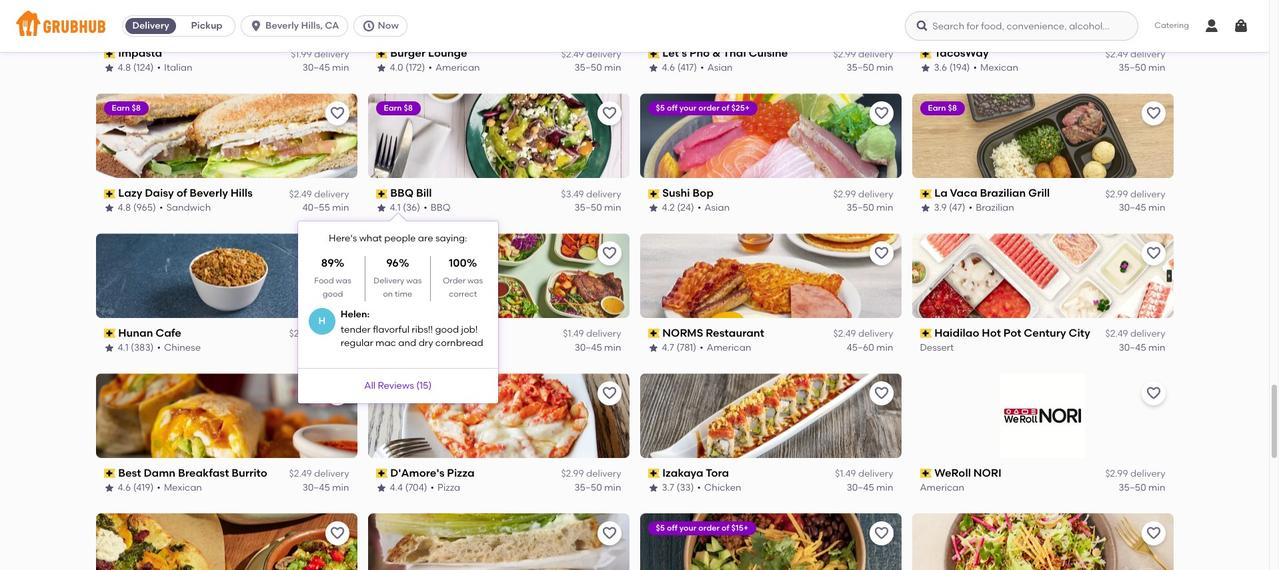 Task type: vqa. For each thing, say whether or not it's contained in the screenshot.


Task type: describe. For each thing, give the bounding box(es) containing it.
$2.49 delivery for lazy daisy of beverly hills
[[289, 188, 349, 200]]

$2.49 for best damn breakfast burrito
[[289, 468, 312, 480]]

star icon image for burger lounge
[[376, 63, 386, 73]]

$3.49
[[561, 188, 584, 200]]

$1.49 delivery for izakaya tora
[[835, 468, 893, 480]]

4.7 (781)
[[662, 342, 696, 353]]

la
[[934, 187, 948, 200]]

bbq bill
[[390, 187, 432, 200]]

chinese
[[164, 342, 201, 353]]

• italian
[[157, 62, 192, 73]]

delivery inside 96 delivery was on time
[[374, 276, 404, 285]]

30–45 min for sweetgreen
[[575, 342, 621, 353]]

$1.99 delivery
[[291, 48, 349, 60]]

pizza for d'amore's pizza
[[447, 467, 475, 479]]

• chinese
[[157, 342, 201, 353]]

$2.99 delivery for let's pho & thai cuisine
[[833, 48, 893, 60]]

35–50 min for let's pho & thai cuisine
[[847, 62, 893, 73]]

• for impasta
[[157, 62, 161, 73]]

40–55 min
[[302, 202, 349, 213]]

la vaca brazilian grill
[[934, 187, 1050, 200]]

min for lazy daisy of beverly hills
[[332, 202, 349, 213]]

(33)
[[677, 482, 694, 493]]

asian for bop
[[704, 202, 730, 213]]

century
[[1024, 327, 1066, 340]]

nori
[[973, 467, 1001, 479]]

lazy
[[118, 187, 142, 200]]

tender
[[341, 324, 371, 336]]

hot
[[982, 327, 1001, 340]]

d'amore's pizza
[[390, 467, 475, 479]]

3.9
[[934, 202, 947, 213]]

subscription pass image for burger lounge
[[376, 49, 388, 58]]

ribs!!
[[412, 324, 433, 336]]

star icon image for izakaya tora
[[648, 483, 659, 493]]

$2.49 delivery for hunan cafe
[[289, 328, 349, 340]]

daisy
[[145, 187, 174, 200]]

3.6
[[934, 62, 947, 73]]

subscription pass image for impasta
[[104, 49, 115, 58]]

• asian for bop
[[697, 202, 730, 213]]

35–50 min for weroll nori
[[1119, 482, 1165, 493]]

of for sweetgreen
[[449, 243, 457, 253]]

haidilao hot pot century city
[[934, 327, 1090, 340]]

2 vertical spatial american
[[920, 482, 964, 493]]

$5 down 3.7
[[656, 523, 665, 533]]

reviews
[[378, 380, 414, 391]]

• for let's pho & thai cuisine
[[700, 62, 704, 73]]

d'amore's
[[390, 467, 444, 479]]

off for sushi bop
[[667, 104, 677, 113]]

all reviews ( 15 )
[[364, 380, 432, 391]]

damn
[[144, 467, 175, 479]]

catering
[[1155, 21, 1189, 30]]

$2.99 for weroll nori
[[1105, 468, 1128, 480]]

• for d'amore's pizza
[[431, 482, 434, 493]]

delivery inside button
[[132, 20, 169, 31]]

min for sweetgreen
[[604, 342, 621, 353]]

4.6 for best damn breakfast burrito
[[118, 482, 131, 493]]

$5 for d'amore's pizza
[[384, 383, 393, 393]]

0 vertical spatial bbq
[[390, 187, 413, 200]]

$2.49 delivery for haidilao hot pot century city
[[1105, 328, 1165, 340]]

on
[[383, 290, 393, 299]]

izakaya tora logo image
[[640, 373, 901, 458]]

min for best damn breakfast burrito
[[332, 482, 349, 493]]

35–50 min for bbq bill
[[575, 202, 621, 213]]

ca
[[325, 20, 339, 31]]

30–45 min for izakaya tora
[[847, 482, 893, 493]]

haidilao hot pot century city logo image
[[912, 233, 1173, 318]]

best damn breakfast burrito logo image
[[96, 373, 357, 458]]

bbq bill logo image
[[368, 94, 629, 178]]

1 horizontal spatial bbq
[[431, 202, 450, 213]]

4.8 (965)
[[118, 202, 156, 213]]

star icon image for la vaca brazilian grill
[[920, 203, 931, 213]]

4.7
[[662, 342, 674, 353]]

4.0
[[390, 62, 403, 73]]

now
[[378, 20, 399, 31]]

(24)
[[677, 202, 694, 213]]

$8 for lazy
[[132, 104, 141, 113]]

0 vertical spatial brazilian
[[980, 187, 1026, 200]]

asian for pho
[[707, 62, 733, 73]]

hills,
[[301, 20, 323, 31]]

goop kitchen logo image
[[912, 513, 1173, 570]]

$25+ for sweetgreen
[[459, 243, 478, 253]]

earn for la
[[928, 104, 946, 113]]

impasta
[[118, 47, 162, 60]]

$2.49 for burger lounge
[[561, 48, 584, 60]]

burger lounge
[[390, 47, 467, 60]]

burger
[[390, 47, 426, 60]]

star icon image for norms restaurant
[[648, 343, 659, 353]]

subscription pass image for best damn breakfast burrito
[[104, 469, 115, 478]]

your for d'amore's pizza
[[407, 383, 424, 393]]

35–50 for bbq bill
[[575, 202, 602, 213]]

sushi
[[662, 187, 690, 200]]

delivery for let's pho & thai cuisine
[[858, 48, 893, 60]]

min for haidilao hot pot century city
[[1148, 342, 1165, 353]]

• mexican for best damn breakfast burrito
[[157, 482, 202, 493]]

4.8 for lazy daisy of beverly hills
[[118, 202, 131, 213]]

$2.99 delivery for weroll nori
[[1105, 468, 1165, 480]]

(356)
[[405, 342, 428, 353]]

izakaya
[[662, 467, 703, 479]]

3.9 (47)
[[934, 202, 965, 213]]

subscription pass image for tacosway
[[920, 49, 932, 58]]

now button
[[353, 15, 413, 37]]

weroll nori logo image
[[1000, 373, 1085, 458]]

min for hunan cafe
[[332, 342, 349, 353]]

beverly hills, ca button
[[241, 15, 353, 37]]

• mexican for tacosway
[[973, 62, 1018, 73]]

35–50 min for hunan cafe
[[302, 342, 349, 353]]

1 vertical spatial brazilian
[[976, 202, 1014, 213]]

breakfast
[[178, 467, 229, 479]]

• for tacosway
[[973, 62, 977, 73]]

saying:
[[435, 233, 467, 244]]

• for lazy daisy of beverly hills
[[159, 202, 163, 213]]

bill
[[416, 187, 432, 200]]

$2.49 for hunan cafe
[[289, 328, 312, 340]]

delivery for impasta
[[314, 48, 349, 60]]

min for burger lounge
[[604, 62, 621, 73]]

delivery for sushi bop
[[858, 188, 893, 200]]

100
[[449, 257, 467, 270]]

3.7 (33)
[[662, 482, 694, 493]]

• for la vaca brazilian grill
[[969, 202, 972, 213]]

haidilao
[[934, 327, 979, 340]]

order left $15+ at the right bottom of the page
[[698, 523, 720, 533]]

vaca
[[950, 187, 977, 200]]

tacosway
[[934, 47, 989, 60]]

3.6 (194)
[[934, 62, 970, 73]]

of up "• sandwich"
[[177, 187, 187, 200]]

30–45 for best damn breakfast burrito
[[303, 482, 330, 493]]

subscription pass image for la vaca brazilian grill
[[920, 189, 932, 198]]

good inside the helen tender flavorful ribs!! good job! regular mac and dry cornbread
[[435, 324, 459, 336]]

$15+
[[731, 523, 748, 533]]

delivery for norms restaurant
[[858, 328, 893, 340]]

star icon image for d'amore's pizza
[[376, 483, 386, 493]]

min for d'amore's pizza
[[604, 482, 621, 493]]

order
[[443, 276, 466, 285]]

30–45 min for haidilao hot pot century city
[[1119, 342, 1165, 353]]

tooltip containing 89
[[298, 213, 498, 403]]

let's
[[662, 47, 687, 60]]

4.1 for bbq bill
[[390, 202, 401, 213]]

star icon image for best damn breakfast burrito
[[104, 483, 114, 493]]

delivery for sweetgreen
[[586, 328, 621, 340]]

cuisine
[[749, 47, 788, 60]]

(704)
[[405, 482, 427, 493]]

• american for restaurant
[[700, 342, 751, 353]]

beverly inside button
[[265, 20, 299, 31]]

(965)
[[133, 202, 156, 213]]

• for bbq bill
[[424, 202, 427, 213]]

35–50 min for burger lounge
[[575, 62, 621, 73]]

weroll
[[934, 467, 971, 479]]

flavorful
[[373, 324, 409, 336]]

bowls
[[439, 342, 465, 353]]

svg image inside beverly hills, ca button
[[249, 19, 263, 33]]

min for sushi bop
[[876, 202, 893, 213]]

wrapstar logo image
[[640, 513, 901, 570]]

$5 off your order of $25+ for sweetgreen
[[384, 243, 478, 253]]

30–45 min for best damn breakfast burrito
[[303, 482, 349, 493]]

4.5
[[390, 342, 403, 353]]

(172)
[[405, 62, 425, 73]]

30–45 min for la vaca brazilian grill
[[1119, 202, 1165, 213]]

helen tender flavorful ribs!! good job! regular mac and dry cornbread
[[341, 308, 483, 349]]

star icon image for impasta
[[104, 63, 114, 73]]

35–50 for weroll nori
[[1119, 482, 1146, 493]]

american for lounge
[[435, 62, 480, 73]]

• chicken
[[697, 482, 741, 493]]

min for la vaca brazilian grill
[[1148, 202, 1165, 213]]

(124)
[[133, 62, 154, 73]]

tora
[[706, 467, 729, 479]]

• for burger lounge
[[428, 62, 432, 73]]

4.1 (36)
[[390, 202, 420, 213]]

min for impasta
[[332, 62, 349, 73]]

pot
[[1003, 327, 1021, 340]]

lounge
[[428, 47, 467, 60]]

(47)
[[949, 202, 965, 213]]

30–45 for haidilao hot pot century city
[[1119, 342, 1146, 353]]

cornbread
[[435, 338, 483, 349]]

food
[[314, 276, 334, 285]]



Task type: locate. For each thing, give the bounding box(es) containing it.
0 vertical spatial good
[[323, 290, 343, 299]]

40–55
[[302, 202, 330, 213]]

0 vertical spatial 4.8
[[118, 62, 131, 73]]

d'amore's pizza logo image
[[368, 373, 629, 458]]

helen
[[341, 308, 367, 320]]

delivery up on
[[374, 276, 404, 285]]

subscription pass image left the 'tacosway'
[[920, 49, 932, 58]]

subscription pass image for hunan cafe
[[104, 329, 115, 338]]

of
[[722, 104, 729, 113], [177, 187, 187, 200], [449, 243, 457, 253], [449, 383, 457, 393], [722, 523, 729, 533]]

here's what people are saying:
[[329, 233, 467, 244]]

of down let's pho & thai cuisine
[[722, 104, 729, 113]]

restaurant
[[706, 327, 764, 340]]

0 vertical spatial 4.1
[[390, 202, 401, 213]]

star icon image left "4.8 (965)"
[[104, 203, 114, 213]]

subscription pass image for d'amore's pizza
[[376, 469, 388, 478]]

0 vertical spatial $25+
[[731, 104, 750, 113]]

0 vertical spatial delivery
[[132, 20, 169, 31]]

hunan
[[118, 327, 153, 340]]

2 earn from the left
[[384, 104, 402, 113]]

Search for food, convenience, alcohol... search field
[[905, 11, 1139, 41]]

off up the 96
[[395, 243, 405, 253]]

bbq
[[390, 187, 413, 200], [431, 202, 450, 213]]

1 horizontal spatial $25+
[[731, 104, 750, 113]]

1 horizontal spatial $5 off your order of $25+
[[656, 104, 750, 113]]

1 vertical spatial • american
[[700, 342, 751, 353]]

subscription pass image left bbq bill
[[376, 189, 388, 198]]

save this restaurant image
[[601, 106, 617, 122], [1145, 106, 1161, 122], [601, 245, 617, 261], [873, 245, 889, 261], [601, 385, 617, 401], [873, 385, 889, 401], [329, 525, 345, 541], [601, 525, 617, 541], [1145, 525, 1161, 541]]

regular
[[341, 338, 373, 349]]

was for 96
[[406, 276, 422, 285]]

1 horizontal spatial • american
[[700, 342, 751, 353]]

1 vertical spatial $25+
[[459, 243, 478, 253]]

pizza for • pizza
[[438, 482, 460, 493]]

svg image inside the now button
[[362, 19, 375, 33]]

1 vertical spatial beverly
[[190, 187, 228, 200]]

2 $8 from the left
[[404, 104, 413, 113]]

delivery for haidilao hot pot century city
[[1130, 328, 1165, 340]]

4.8 down lazy
[[118, 202, 131, 213]]

0 horizontal spatial mexican
[[164, 482, 202, 493]]

4.2
[[662, 202, 675, 213]]

subscription pass image up dessert
[[920, 329, 932, 338]]

was inside 96 delivery was on time
[[406, 276, 422, 285]]

american for restaurant
[[707, 342, 751, 353]]

• asian
[[700, 62, 733, 73], [697, 202, 730, 213]]

your down (33)
[[679, 523, 697, 533]]

earn down 3.6
[[928, 104, 946, 113]]

american down lounge
[[435, 62, 480, 73]]

star icon image left 4.2
[[648, 203, 659, 213]]

1 earn from the left
[[112, 104, 130, 113]]

(194)
[[949, 62, 970, 73]]

2 horizontal spatial was
[[468, 276, 483, 285]]

beverly left hills,
[[265, 20, 299, 31]]

1 vertical spatial subscription pass image
[[648, 329, 660, 338]]

$2.99 delivery for d'amore's pizza
[[561, 468, 621, 480]]

45–60
[[847, 342, 874, 353]]

1 horizontal spatial 4.6
[[662, 62, 675, 73]]

star icon image
[[104, 63, 114, 73], [376, 63, 386, 73], [648, 63, 659, 73], [920, 63, 931, 73], [104, 203, 114, 213], [376, 203, 386, 213], [648, 203, 659, 213], [920, 203, 931, 213], [104, 343, 114, 353], [376, 343, 386, 353], [648, 343, 659, 353], [104, 483, 114, 493], [376, 483, 386, 493], [648, 483, 659, 493]]

0 horizontal spatial 4.6
[[118, 482, 131, 493]]

35–50 min for sushi bop
[[847, 202, 893, 213]]

1 vertical spatial • mexican
[[157, 482, 202, 493]]

4.6 (419)
[[118, 482, 154, 493]]

off left (
[[395, 383, 405, 393]]

0 vertical spatial asian
[[707, 62, 733, 73]]

min
[[332, 62, 349, 73], [604, 62, 621, 73], [876, 62, 893, 73], [1148, 62, 1165, 73], [332, 202, 349, 213], [604, 202, 621, 213], [876, 202, 893, 213], [1148, 202, 1165, 213], [332, 342, 349, 353], [604, 342, 621, 353], [876, 342, 893, 353], [1148, 342, 1165, 353], [332, 482, 349, 493], [604, 482, 621, 493], [876, 482, 893, 493], [1148, 482, 1165, 493]]

• right (33)
[[697, 482, 701, 493]]

delivery for burger lounge
[[586, 48, 621, 60]]

bbq down "bill"
[[431, 202, 450, 213]]

best
[[118, 467, 141, 479]]

4.1 (383)
[[118, 342, 154, 353]]

off down 3.7
[[667, 523, 677, 533]]

• right (383)
[[157, 342, 161, 353]]

was up the correct
[[468, 276, 483, 285]]

2 was from the left
[[406, 276, 422, 285]]

bbq up '4.1 (36)'
[[390, 187, 413, 200]]

uncle paulie's deli logo image
[[368, 513, 629, 570]]

0 horizontal spatial american
[[435, 62, 480, 73]]

subscription pass image left impasta at the top left of the page
[[104, 49, 115, 58]]

1 4.8 from the top
[[118, 62, 131, 73]]

2 horizontal spatial american
[[920, 482, 964, 493]]

city
[[1069, 327, 1090, 340]]

1 vertical spatial good
[[435, 324, 459, 336]]

norms
[[662, 327, 703, 340]]

$2.99 for sushi bop
[[833, 188, 856, 200]]

• down burger lounge
[[428, 62, 432, 73]]

35–50 min for tacosway
[[1119, 62, 1165, 73]]

subscription pass image for weroll nori
[[920, 469, 932, 478]]

0 horizontal spatial $1.49
[[563, 328, 584, 340]]

$1.49 delivery
[[563, 328, 621, 340], [835, 468, 893, 480]]

(36)
[[403, 202, 420, 213]]

1 vertical spatial pizza
[[438, 482, 460, 493]]

$8 down 4.0 (172)
[[404, 104, 413, 113]]

main navigation navigation
[[0, 0, 1269, 52]]

brazilian down la vaca brazilian grill
[[976, 202, 1014, 213]]

• right (124)
[[157, 62, 161, 73]]

correct
[[449, 290, 477, 299]]

earn for lazy
[[112, 104, 130, 113]]

order up order
[[426, 243, 448, 253]]

$2.99 delivery for la vaca brazilian grill
[[1105, 188, 1165, 200]]

• down daisy
[[159, 202, 163, 213]]

0 horizontal spatial earn $8
[[112, 104, 141, 113]]

order down &
[[698, 104, 720, 113]]

0 horizontal spatial subscription pass image
[[648, 329, 660, 338]]

earn $8 down 4.8 (124)
[[112, 104, 141, 113]]

3 earn from the left
[[928, 104, 946, 113]]

sandwich
[[166, 202, 211, 213]]

1 vertical spatial 4.8
[[118, 202, 131, 213]]

star icon image left 3.7
[[648, 483, 659, 493]]

$1.49 delivery for sweetgreen
[[563, 328, 621, 340]]

4.6 down the best
[[118, 482, 131, 493]]

4.8 for impasta
[[118, 62, 131, 73]]

0 horizontal spatial • mexican
[[157, 482, 202, 493]]

star icon image left '4.7'
[[648, 343, 659, 353]]

subscription pass image left hunan
[[104, 329, 115, 338]]

delivery button
[[123, 15, 179, 37]]

order for sushi bop
[[698, 104, 720, 113]]

min for weroll nori
[[1148, 482, 1165, 493]]

0 vertical spatial $5 off your order of $25+
[[656, 104, 750, 113]]

delivery for bbq bill
[[586, 188, 621, 200]]

30–45 for impasta
[[303, 62, 330, 73]]

3 was from the left
[[468, 276, 483, 285]]

• right (781)
[[700, 342, 703, 353]]

• american down lounge
[[428, 62, 480, 73]]

• pizza
[[431, 482, 460, 493]]

$5 off your order of $5+
[[384, 383, 473, 393]]

star icon image for hunan cafe
[[104, 343, 114, 353]]

subscription pass image right tender
[[376, 329, 388, 338]]

pickup
[[191, 20, 222, 31]]

(383)
[[131, 342, 154, 353]]

• american
[[428, 62, 480, 73], [700, 342, 751, 353]]

tooltip
[[298, 213, 498, 403]]

&
[[712, 47, 721, 60]]

pizza down d'amore's pizza
[[438, 482, 460, 493]]

$25+ down thai
[[731, 104, 750, 113]]

1 vertical spatial $1.49 delivery
[[835, 468, 893, 480]]

1 horizontal spatial earn $8
[[384, 104, 413, 113]]

$1.49 for izakaya tora
[[835, 468, 856, 480]]

3.7
[[662, 482, 674, 493]]

$5 off your order of $25+
[[656, 104, 750, 113], [384, 243, 478, 253]]

• right "(356)"
[[432, 342, 435, 353]]

min for let's pho & thai cuisine
[[876, 62, 893, 73]]

earn
[[112, 104, 130, 113], [384, 104, 402, 113], [928, 104, 946, 113]]

1 earn $8 from the left
[[112, 104, 141, 113]]

mexican down best damn breakfast burrito
[[164, 482, 202, 493]]

subscription pass image for sushi bop
[[648, 189, 660, 198]]

earn $8 down 3.6
[[928, 104, 957, 113]]

0 horizontal spatial $8
[[132, 104, 141, 113]]

your up 96 delivery was on time
[[407, 243, 424, 253]]

$5+
[[459, 383, 473, 393]]

italian
[[164, 62, 192, 73]]

30–45 for sweetgreen
[[575, 342, 602, 353]]

$5 up the 96
[[384, 243, 393, 253]]

1 vertical spatial asian
[[704, 202, 730, 213]]

subscription pass image left lazy
[[104, 189, 115, 198]]

svg image
[[1204, 18, 1220, 34], [1233, 18, 1249, 34], [249, 19, 263, 33], [362, 19, 375, 33], [916, 19, 929, 33]]

was inside 100 order was correct
[[468, 276, 483, 285]]

1 horizontal spatial earn
[[384, 104, 402, 113]]

4.6
[[662, 62, 675, 73], [118, 482, 131, 493]]

star icon image left 4.6 (417)
[[648, 63, 659, 73]]

1 vertical spatial $1.49
[[835, 468, 856, 480]]

earn $8 down 4.0
[[384, 104, 413, 113]]

$2.99 delivery for sushi bop
[[833, 188, 893, 200]]

subscription pass image
[[104, 49, 115, 58], [376, 49, 388, 58], [648, 49, 660, 58], [920, 49, 932, 58], [104, 189, 115, 198], [376, 189, 388, 198], [648, 189, 660, 198], [104, 329, 115, 338], [376, 329, 388, 338], [920, 329, 932, 338], [104, 469, 115, 478], [376, 469, 388, 478], [648, 469, 660, 478], [920, 469, 932, 478]]

1 $8 from the left
[[132, 104, 141, 113]]

subscription pass image for sweetgreen
[[376, 329, 388, 338]]

good up • bowls
[[435, 324, 459, 336]]

$5 right the all on the left bottom of the page
[[384, 383, 393, 393]]

save this restaurant image
[[329, 106, 345, 122], [873, 106, 889, 122], [329, 245, 345, 261], [1145, 245, 1161, 261], [329, 385, 345, 401], [1145, 385, 1161, 401], [873, 525, 889, 541]]

subscription pass image left "weroll"
[[920, 469, 932, 478]]

star icon image for bbq bill
[[376, 203, 386, 213]]

4.1 down hunan
[[118, 342, 128, 353]]

hills
[[231, 187, 253, 200]]

(417)
[[677, 62, 697, 73]]

• right (194)
[[973, 62, 977, 73]]

star icon image left 4.8 (124)
[[104, 63, 114, 73]]

subscription pass image for haidilao hot pot century city
[[920, 329, 932, 338]]

)
[[428, 380, 432, 391]]

2 4.8 from the top
[[118, 202, 131, 213]]

30–45 for la vaca brazilian grill
[[1119, 202, 1146, 213]]

0 horizontal spatial bbq
[[390, 187, 413, 200]]

good inside 89 food was good
[[323, 290, 343, 299]]

delivery for d'amore's pizza
[[586, 468, 621, 480]]

0 vertical spatial american
[[435, 62, 480, 73]]

brazilian
[[980, 187, 1026, 200], [976, 202, 1014, 213]]

• down the 'damn'
[[157, 482, 161, 493]]

4.2 (24)
[[662, 202, 694, 213]]

hunan cafe
[[118, 327, 181, 340]]

1 vertical spatial $5 off your order of $25+
[[384, 243, 478, 253]]

your down "(417)"
[[679, 104, 697, 113]]

0 vertical spatial • asian
[[700, 62, 733, 73]]

• down d'amore's pizza
[[431, 482, 434, 493]]

subscription pass image for norms restaurant
[[648, 329, 660, 338]]

0 vertical spatial pizza
[[447, 467, 475, 479]]

pickup button
[[179, 15, 235, 37]]

1 horizontal spatial good
[[435, 324, 459, 336]]

of left $5+
[[449, 383, 457, 393]]

delivery for hunan cafe
[[314, 328, 349, 340]]

subscription pass image left the best
[[104, 469, 115, 478]]

beverly hills, ca
[[265, 20, 339, 31]]

0 horizontal spatial $25+
[[459, 243, 478, 253]]

$2.49 for norms restaurant
[[833, 328, 856, 340]]

35–50 min
[[575, 62, 621, 73], [847, 62, 893, 73], [1119, 62, 1165, 73], [575, 202, 621, 213], [847, 202, 893, 213], [302, 342, 349, 353], [575, 482, 621, 493], [1119, 482, 1165, 493]]

$1.49
[[563, 328, 584, 340], [835, 468, 856, 480]]

1 horizontal spatial $8
[[404, 104, 413, 113]]

of for sushi bop
[[722, 104, 729, 113]]

$8 down 4.8 (124)
[[132, 104, 141, 113]]

15
[[420, 380, 428, 391]]

$8
[[132, 104, 141, 113], [404, 104, 413, 113], [948, 104, 957, 113]]

$8 for bbq
[[404, 104, 413, 113]]

star icon image left 4.0
[[376, 63, 386, 73]]

job!
[[461, 324, 478, 336]]

izakaya tora
[[662, 467, 729, 479]]

35–50 for sushi bop
[[847, 202, 874, 213]]

89 food was good
[[314, 257, 351, 299]]

$2.99 for let's pho & thai cuisine
[[833, 48, 856, 60]]

star icon image left the 3.9
[[920, 203, 931, 213]]

• for norms restaurant
[[700, 342, 703, 353]]

1 horizontal spatial was
[[406, 276, 422, 285]]

0 vertical spatial $1.49 delivery
[[563, 328, 621, 340]]

subscription pass image
[[920, 189, 932, 198], [648, 329, 660, 338]]

save this restaurant button
[[325, 102, 349, 126], [597, 102, 621, 126], [869, 102, 893, 126], [1141, 102, 1165, 126], [325, 241, 349, 265], [597, 241, 621, 265], [869, 241, 893, 265], [1141, 241, 1165, 265], [325, 381, 349, 405], [597, 381, 621, 405], [869, 381, 893, 405], [1141, 381, 1165, 405], [325, 521, 349, 545], [597, 521, 621, 545], [869, 521, 893, 545], [1141, 521, 1165, 545]]

earn down 4.0
[[384, 104, 402, 113]]

subscription pass image left d'amore's
[[376, 469, 388, 478]]

sushi bop
[[662, 187, 714, 200]]

1 horizontal spatial 4.1
[[390, 202, 401, 213]]

off down 4.6 (417)
[[667, 104, 677, 113]]

• mexican right (194)
[[973, 62, 1018, 73]]

mexican for best damn breakfast burrito
[[164, 482, 202, 493]]

0 vertical spatial mexican
[[980, 62, 1018, 73]]

• asian down bop at top right
[[697, 202, 730, 213]]

subscription pass image for let's pho & thai cuisine
[[648, 49, 660, 58]]

$8 down 3.6 (194)
[[948, 104, 957, 113]]

sushi bop logo image
[[640, 94, 901, 178]]

star icon image left 3.6
[[920, 63, 931, 73]]

1 vertical spatial 4.1
[[118, 342, 128, 353]]

earn $8
[[112, 104, 141, 113], [384, 104, 413, 113], [928, 104, 957, 113]]

• for sushi bop
[[697, 202, 701, 213]]

delivery for lazy daisy of beverly hills
[[314, 188, 349, 200]]

bop
[[693, 187, 714, 200]]

1 was from the left
[[336, 276, 351, 285]]

what
[[359, 233, 382, 244]]

$1.99
[[291, 48, 312, 60]]

4.8
[[118, 62, 131, 73], [118, 202, 131, 213]]

• mexican down best damn breakfast burrito
[[157, 482, 202, 493]]

1 horizontal spatial beverly
[[265, 20, 299, 31]]

• bbq
[[424, 202, 450, 213]]

1 vertical spatial delivery
[[374, 276, 404, 285]]

0 horizontal spatial $1.49 delivery
[[563, 328, 621, 340]]

1 vertical spatial mexican
[[164, 482, 202, 493]]

1 horizontal spatial delivery
[[374, 276, 404, 285]]

was for 100
[[468, 276, 483, 285]]

4.6 (417)
[[662, 62, 697, 73]]

1 vertical spatial • asian
[[697, 202, 730, 213]]

sweetgreen
[[390, 327, 452, 340]]

subscription pass image left izakaya
[[648, 469, 660, 478]]

0 vertical spatial • american
[[428, 62, 480, 73]]

(781)
[[676, 342, 696, 353]]

• down pho
[[700, 62, 704, 73]]

• brazilian
[[969, 202, 1014, 213]]

beverly
[[265, 20, 299, 31], [190, 187, 228, 200]]

1 horizontal spatial mexican
[[980, 62, 1018, 73]]

chicken
[[704, 482, 741, 493]]

30–45 for izakaya tora
[[847, 482, 874, 493]]

0 horizontal spatial earn
[[112, 104, 130, 113]]

was right food
[[336, 276, 351, 285]]

35–50 min for d'amore's pizza
[[575, 482, 621, 493]]

4.0 (172)
[[390, 62, 425, 73]]

4.8 left (124)
[[118, 62, 131, 73]]

1 vertical spatial american
[[707, 342, 751, 353]]

subscription pass image for bbq bill
[[376, 189, 388, 198]]

was up time
[[406, 276, 422, 285]]

subscription pass image for lazy daisy of beverly hills
[[104, 189, 115, 198]]

true food kitchen logo image
[[96, 513, 357, 570]]

$2.49 delivery for burger lounge
[[561, 48, 621, 60]]

0 vertical spatial beverly
[[265, 20, 299, 31]]

2 earn $8 from the left
[[384, 104, 413, 113]]

0 horizontal spatial beverly
[[190, 187, 228, 200]]

0 horizontal spatial 4.1
[[118, 342, 128, 353]]

0 vertical spatial subscription pass image
[[920, 189, 932, 198]]

let's pho & thai cuisine
[[662, 47, 788, 60]]

delivery for izakaya tora
[[858, 468, 893, 480]]

of left $15+ at the right bottom of the page
[[722, 523, 729, 533]]

$8 for la
[[948, 104, 957, 113]]

• bowls
[[432, 342, 465, 353]]

2 horizontal spatial earn $8
[[928, 104, 957, 113]]

0 horizontal spatial $5 off your order of $25+
[[384, 243, 478, 253]]

2 horizontal spatial $8
[[948, 104, 957, 113]]

star icon image left 4.1 (383)
[[104, 343, 114, 353]]

3 earn $8 from the left
[[928, 104, 957, 113]]

lazy daisy of beverly hills logo image
[[96, 94, 357, 178]]

star icon image left 4.4
[[376, 483, 386, 493]]

1 horizontal spatial • mexican
[[973, 62, 1018, 73]]

subscription pass image left la
[[920, 189, 932, 198]]

3 $8 from the left
[[948, 104, 957, 113]]

mexican right (194)
[[980, 62, 1018, 73]]

$2.99
[[833, 48, 856, 60], [833, 188, 856, 200], [1105, 188, 1128, 200], [561, 468, 584, 480], [1105, 468, 1128, 480]]

$25+
[[731, 104, 750, 113], [459, 243, 478, 253]]

35–50
[[575, 62, 602, 73], [847, 62, 874, 73], [1119, 62, 1146, 73], [575, 202, 602, 213], [847, 202, 874, 213], [302, 342, 330, 353], [575, 482, 602, 493], [1119, 482, 1146, 493]]

order for sweetgreen
[[426, 243, 448, 253]]

• right (24)
[[697, 202, 701, 213]]

your left )
[[407, 383, 424, 393]]

beverly up sandwich
[[190, 187, 228, 200]]

star icon image for lazy daisy of beverly hills
[[104, 203, 114, 213]]

100 order was correct
[[443, 257, 483, 299]]

best damn breakfast burrito
[[118, 467, 267, 479]]

earn $8 for la
[[928, 104, 957, 113]]

1 horizontal spatial subscription pass image
[[920, 189, 932, 198]]

• for best damn breakfast burrito
[[157, 482, 161, 493]]

sweetgreen logo image
[[368, 233, 629, 318]]

your for sweetgreen
[[407, 243, 424, 253]]

asian down bop at top right
[[704, 202, 730, 213]]

1 horizontal spatial $1.49
[[835, 468, 856, 480]]

mac
[[375, 338, 396, 349]]

0 vertical spatial 4.6
[[662, 62, 675, 73]]

star icon image left 4.6 (419)
[[104, 483, 114, 493]]

your for sushi bop
[[679, 104, 697, 113]]

• american down restaurant
[[700, 342, 751, 353]]

subscription pass image left norms on the right
[[648, 329, 660, 338]]

good down food
[[323, 290, 343, 299]]

(419)
[[133, 482, 154, 493]]

2 horizontal spatial earn
[[928, 104, 946, 113]]

•
[[157, 62, 161, 73], [428, 62, 432, 73], [700, 62, 704, 73], [973, 62, 977, 73], [159, 202, 163, 213], [424, 202, 427, 213], [697, 202, 701, 213], [969, 202, 972, 213], [157, 342, 161, 353], [432, 342, 435, 353], [700, 342, 703, 353], [157, 482, 161, 493], [431, 482, 434, 493], [697, 482, 701, 493]]

min for izakaya tora
[[876, 482, 893, 493]]

thai
[[723, 47, 746, 60]]

0 horizontal spatial was
[[336, 276, 351, 285]]

was inside 89 food was good
[[336, 276, 351, 285]]

4.6 down the let's
[[662, 62, 675, 73]]

1 vertical spatial bbq
[[431, 202, 450, 213]]

order right (
[[426, 383, 448, 393]]

subscription pass image left sushi
[[648, 189, 660, 198]]

1 horizontal spatial $1.49 delivery
[[835, 468, 893, 480]]

1 vertical spatial 4.6
[[118, 482, 131, 493]]

earn down 4.8 (124)
[[112, 104, 130, 113]]

0 horizontal spatial delivery
[[132, 20, 169, 31]]

$5 down 4.6 (417)
[[656, 104, 665, 113]]

$25+ for sushi bop
[[731, 104, 750, 113]]

$5 off your order of $15+
[[656, 523, 748, 533]]

american down "weroll"
[[920, 482, 964, 493]]

$5 for sweetgreen
[[384, 243, 393, 253]]

• american for lounge
[[428, 62, 480, 73]]

4.1 left (36)
[[390, 202, 401, 213]]

star icon image left 4.5
[[376, 343, 386, 353]]

star icon image left '4.1 (36)'
[[376, 203, 386, 213]]

delivery for best damn breakfast burrito
[[314, 468, 349, 480]]

la vaca brazilian grill logo image
[[912, 94, 1173, 178]]

$5 off your order of $25+ for sushi bop
[[656, 104, 750, 113]]

$2.49 delivery for norms restaurant
[[833, 328, 893, 340]]

$2.49 delivery for tacosway
[[1105, 48, 1165, 60]]

norms restaurant logo image
[[640, 233, 901, 318]]

1 horizontal spatial american
[[707, 342, 751, 353]]

catering button
[[1145, 11, 1198, 41]]

0 vertical spatial $1.49
[[563, 328, 584, 340]]

delivery for la vaca brazilian grill
[[1130, 188, 1165, 200]]

star icon image for sushi bop
[[648, 203, 659, 213]]

hunan cafe logo image
[[96, 233, 357, 318]]

0 horizontal spatial • american
[[428, 62, 480, 73]]

0 vertical spatial • mexican
[[973, 62, 1018, 73]]

30–45 min
[[303, 62, 349, 73], [1119, 202, 1165, 213], [575, 342, 621, 353], [1119, 342, 1165, 353], [303, 482, 349, 493], [847, 482, 893, 493]]

0 horizontal spatial good
[[323, 290, 343, 299]]

• right (36)
[[424, 202, 427, 213]]

• right the (47) on the right of page
[[969, 202, 972, 213]]

min for norms restaurant
[[876, 342, 893, 353]]

$5 off your order of $25+ up 100
[[384, 243, 478, 253]]



